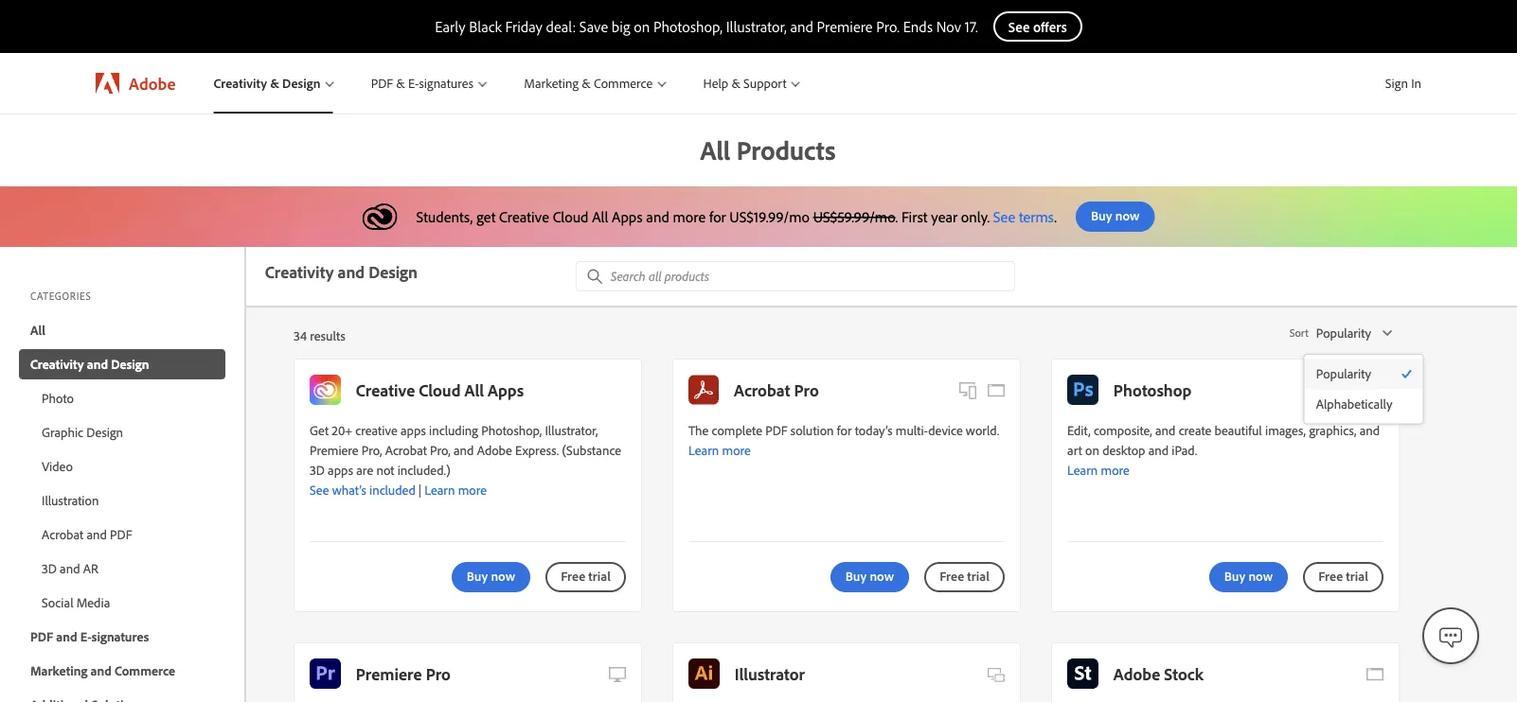 Task type: describe. For each thing, give the bounding box(es) containing it.
creativity inside dropdown button
[[214, 75, 267, 92]]

sign in
[[1386, 75, 1422, 91]]

3d inside creativity and design tree
[[42, 561, 57, 577]]

results
[[310, 327, 345, 344]]

today's
[[855, 422, 893, 439]]

ipad.
[[1172, 442, 1198, 459]]

on inside edit, composite, and create beautiful images, graphics, and art on desktop and ipad. learn more
[[1086, 442, 1100, 459]]

early
[[435, 17, 466, 36]]

only.
[[961, 207, 990, 226]]

learn more link for photoshop
[[1068, 462, 1130, 478]]

included.)
[[398, 462, 451, 478]]

20+
[[332, 422, 352, 439]]

graphic design link
[[19, 418, 225, 448]]

marketing & commerce
[[524, 75, 653, 92]]

creative cloud all apps
[[356, 380, 524, 401]]

now inside creative cloud all apps article
[[491, 568, 516, 585]]

acrobat pro article
[[673, 359, 1021, 613]]

0 vertical spatial illustrator,
[[726, 17, 787, 36]]

Search all products search field
[[576, 261, 1016, 292]]

buy now link
[[1076, 202, 1155, 232]]

complete
[[712, 422, 763, 439]]

free inside creative cloud all apps article
[[561, 568, 586, 585]]

sign
[[1386, 75, 1409, 91]]

help & support button
[[685, 53, 818, 114]]

composite,
[[1094, 422, 1153, 439]]

social media
[[42, 595, 110, 612]]

& for help
[[732, 75, 741, 92]]

buy for buy now button inside the the acrobat pro article
[[846, 568, 867, 585]]

free trial inside creative cloud all apps article
[[561, 568, 611, 585]]

students,
[[416, 207, 473, 226]]

pdf and e-signatures
[[30, 629, 149, 646]]

buy for buy now button within the the photoshop article
[[1225, 568, 1246, 585]]

nov
[[937, 17, 962, 36]]

get
[[476, 207, 496, 226]]

including
[[429, 422, 478, 439]]

social
[[42, 595, 73, 612]]

0 horizontal spatial learn more link
[[425, 482, 487, 498]]

express. (substance
[[515, 442, 622, 459]]

creativity and design tree
[[19, 384, 225, 619]]

adobe stock
[[1114, 664, 1204, 685]]

ends
[[904, 17, 933, 36]]

photoshop
[[1114, 380, 1192, 401]]

marketing and commerce
[[30, 663, 175, 680]]

buy now inside the photoshop article
[[1225, 568, 1274, 585]]

illustrator image
[[689, 659, 720, 690]]

creativity and design link
[[19, 350, 225, 380]]

1 horizontal spatial apps
[[612, 207, 643, 226]]

1 horizontal spatial creativity and design
[[265, 261, 418, 283]]

photoshop image
[[1068, 375, 1099, 405]]

stock
[[1165, 664, 1204, 685]]

trial inside creative cloud all apps article
[[589, 568, 611, 585]]

graphics,
[[1309, 422, 1357, 439]]

in
[[1412, 75, 1422, 91]]

sort popularity
[[1290, 325, 1372, 342]]

0 vertical spatial premiere
[[817, 17, 873, 36]]

illustration
[[42, 493, 99, 509]]

big
[[612, 17, 631, 36]]

premiere pro link
[[310, 659, 451, 690]]

buy now button inside creative cloud all apps article
[[452, 563, 531, 593]]

buy for buy now link
[[1091, 207, 1113, 224]]

images,
[[1266, 422, 1306, 439]]

& for creativity
[[270, 75, 279, 92]]

are
[[356, 462, 373, 478]]

free trial button for photoshop
[[1304, 563, 1384, 593]]

design inside tree
[[86, 424, 123, 441]]

learn inside the complete pdf solution for today's multi-device world. learn more
[[689, 442, 719, 459]]

marketing & commerce button
[[505, 53, 685, 114]]

creativity & design
[[214, 75, 321, 92]]

desktop
[[1103, 442, 1146, 459]]

beautiful
[[1215, 422, 1263, 439]]

buy now button for photoshop
[[1210, 563, 1289, 593]]

marketing for marketing & commerce
[[524, 75, 579, 92]]

illustrator article
[[673, 643, 1021, 703]]

3d inside get 20+ creative apps including photoshop, illustrator, premiere pro, acrobat pro, and adobe express. (substance 3d apps are not included.) see what's included | learn more
[[310, 462, 325, 478]]

and inside get 20+ creative apps including photoshop, illustrator, premiere pro, acrobat pro, and adobe express. (substance 3d apps are not included.) see what's included | learn more
[[454, 442, 474, 459]]

see terms link
[[994, 207, 1055, 226]]

learn inside edit, composite, and create beautiful images, graphics, and art on desktop and ipad. learn more
[[1068, 462, 1098, 478]]

apps inside article
[[488, 380, 524, 401]]

support
[[744, 75, 787, 92]]

premiere pro
[[356, 664, 451, 685]]

popularity list box
[[1305, 359, 1423, 420]]

acrobat pro image
[[689, 375, 719, 405]]

first
[[902, 207, 928, 226]]

1 free trial button from the left
[[546, 563, 626, 593]]

get 20+ creative apps including photoshop, illustrator, premiere pro, acrobat pro, and adobe express. (substance 3d apps are not included.) see what's included | learn more
[[310, 422, 622, 498]]

pro for premiere pro
[[426, 664, 451, 685]]

all link
[[19, 315, 225, 346]]

marketing for marketing and commerce
[[30, 663, 87, 680]]

edit,
[[1068, 422, 1091, 439]]

17.
[[965, 17, 978, 36]]

pro.
[[877, 17, 900, 36]]

illustrator
[[735, 664, 805, 685]]

marketing and commerce link
[[19, 657, 225, 687]]

get
[[310, 422, 329, 439]]

all products
[[701, 133, 836, 166]]

premiere pro image
[[310, 659, 341, 690]]

buy now inside creative cloud all apps article
[[467, 568, 516, 585]]

1 . from the left
[[896, 207, 898, 226]]

illustrator, inside get 20+ creative apps including photoshop, illustrator, premiere pro, acrobat pro, and adobe express. (substance 3d apps are not included.) see what's included | learn more
[[545, 422, 598, 439]]

1 pro, from the left
[[362, 442, 382, 459]]

creativity inside tree item
[[30, 356, 84, 373]]

photoshop link
[[1068, 375, 1192, 405]]

all inside all link
[[30, 322, 45, 339]]

creative cloud all apps article
[[294, 359, 642, 613]]

categories
[[30, 290, 91, 303]]

free trial button for acrobat pro
[[925, 563, 1005, 593]]

pdf and e-signatures link
[[19, 622, 225, 653]]

pdf inside "link"
[[110, 527, 132, 543]]

included
[[369, 482, 416, 498]]

& for marketing
[[582, 75, 591, 92]]

terms
[[1019, 207, 1055, 226]]

acrobat and pdf
[[42, 527, 132, 543]]

sign in button
[[1382, 67, 1426, 99]]

acrobat pro
[[734, 380, 819, 401]]

|
[[419, 482, 422, 498]]

video
[[42, 459, 73, 475]]

pdf inside popup button
[[371, 75, 393, 92]]

34
[[294, 327, 307, 344]]

us$59.99/mo
[[814, 207, 896, 226]]

black
[[469, 17, 502, 36]]

sort
[[1290, 326, 1309, 340]]

art
[[1068, 442, 1083, 459]]

photoshop article
[[1052, 359, 1400, 613]]

creativity and design inside tree item
[[30, 356, 149, 373]]

signatures for pdf & e-signatures
[[419, 75, 474, 92]]

free trial for acrobat pro
[[940, 568, 990, 585]]

multi-
[[896, 422, 929, 439]]

premiere pro article
[[294, 643, 642, 703]]

free for acrobat pro
[[940, 568, 965, 585]]



Task type: locate. For each thing, give the bounding box(es) containing it.
0 horizontal spatial apps
[[328, 462, 353, 478]]

0 horizontal spatial cloud
[[419, 380, 461, 401]]

learn down art
[[1068, 462, 1098, 478]]

photo
[[42, 390, 74, 407]]

for left today's at the right bottom
[[837, 422, 852, 439]]

more right "|"
[[458, 482, 487, 498]]

and inside 'link'
[[91, 663, 112, 680]]

1 vertical spatial adobe
[[477, 442, 512, 459]]

2 free trial from the left
[[940, 568, 990, 585]]

marketing down pdf and e-signatures
[[30, 663, 87, 680]]

1 vertical spatial on
[[1086, 442, 1100, 459]]

1 vertical spatial apps
[[488, 380, 524, 401]]

pro
[[794, 380, 819, 401], [426, 664, 451, 685]]

3d up the social in the left bottom of the page
[[42, 561, 57, 577]]

0 horizontal spatial see
[[310, 482, 329, 498]]

2 popularity from the top
[[1317, 366, 1372, 382]]

see left what's
[[310, 482, 329, 498]]

design
[[282, 75, 321, 92], [369, 261, 418, 283], [111, 356, 149, 373], [86, 424, 123, 441]]

2 vertical spatial adobe
[[1114, 664, 1161, 685]]

1 horizontal spatial marketing
[[524, 75, 579, 92]]

1 vertical spatial learn more link
[[1068, 462, 1130, 478]]

2 buy now button from the left
[[831, 563, 910, 593]]

learn more link for acrobat pro
[[689, 442, 751, 459]]

0 vertical spatial creativity and design
[[265, 261, 418, 283]]

all inside creative cloud all apps link
[[465, 380, 484, 401]]

year
[[931, 207, 958, 226]]

trial
[[589, 568, 611, 585], [968, 568, 990, 585], [1347, 568, 1369, 585]]

pdf
[[371, 75, 393, 92], [766, 422, 788, 439], [110, 527, 132, 543], [30, 629, 53, 646]]

2 vertical spatial learn more link
[[425, 482, 487, 498]]

1 horizontal spatial photoshop,
[[654, 17, 723, 36]]

0 vertical spatial signatures
[[419, 75, 474, 92]]

photoshop, up help
[[654, 17, 723, 36]]

now inside the acrobat pro article
[[870, 568, 895, 585]]

creative right get
[[499, 207, 549, 226]]

commerce for marketing & commerce
[[594, 75, 653, 92]]

learn more link right "|"
[[425, 482, 487, 498]]

early black friday deal: save big on photoshop, illustrator, and premiere pro. ends nov 17.
[[435, 17, 978, 36]]

commerce for marketing and commerce
[[115, 663, 175, 680]]

tree
[[19, 281, 225, 703]]

trial for photoshop
[[1347, 568, 1369, 585]]

0 horizontal spatial acrobat
[[42, 527, 84, 543]]

trial inside the photoshop article
[[1347, 568, 1369, 585]]

free trial button
[[546, 563, 626, 593], [925, 563, 1005, 593], [1304, 563, 1384, 593]]

graphic design
[[42, 424, 123, 441]]

0 horizontal spatial 3d
[[42, 561, 57, 577]]

not
[[377, 462, 395, 478]]

0 horizontal spatial adobe
[[129, 72, 176, 94]]

adobe
[[129, 72, 176, 94], [477, 442, 512, 459], [1114, 664, 1161, 685]]

1 & from the left
[[270, 75, 279, 92]]

what's
[[332, 482, 366, 498]]

0 horizontal spatial free
[[561, 568, 586, 585]]

illustrator,
[[726, 17, 787, 36], [545, 422, 598, 439]]

e- for and
[[80, 629, 92, 646]]

0 vertical spatial pro
[[794, 380, 819, 401]]

create
[[1179, 422, 1212, 439]]

1 horizontal spatial learn
[[689, 442, 719, 459]]

1 free from the left
[[561, 568, 586, 585]]

apps right 'creative' on the bottom left of the page
[[401, 422, 426, 439]]

0 vertical spatial on
[[634, 17, 650, 36]]

and inside "link"
[[87, 527, 107, 543]]

free inside the acrobat pro article
[[940, 568, 965, 585]]

free
[[561, 568, 586, 585], [940, 568, 965, 585], [1319, 568, 1344, 585]]

tree containing all
[[19, 281, 225, 703]]

1 horizontal spatial e-
[[408, 75, 419, 92]]

0 vertical spatial commerce
[[594, 75, 653, 92]]

learn more link down the complete
[[689, 442, 751, 459]]

0 horizontal spatial free trial
[[561, 568, 611, 585]]

creative cloud all apps link
[[310, 375, 524, 405]]

1 vertical spatial marketing
[[30, 663, 87, 680]]

creativity and design tree item
[[19, 350, 225, 619]]

popularity
[[1317, 325, 1372, 342], [1317, 366, 1372, 382]]

2 horizontal spatial learn more link
[[1068, 462, 1130, 478]]

1 vertical spatial creative
[[356, 380, 415, 401]]

buy inside the photoshop article
[[1225, 568, 1246, 585]]

1 vertical spatial popularity
[[1317, 366, 1372, 382]]

2 horizontal spatial learn
[[1068, 462, 1098, 478]]

3d
[[310, 462, 325, 478], [42, 561, 57, 577]]

. left buy now link
[[1055, 207, 1057, 226]]

2 horizontal spatial adobe
[[1114, 664, 1161, 685]]

learn down the
[[689, 442, 719, 459]]

& inside dropdown button
[[732, 75, 741, 92]]

marketing inside popup button
[[524, 75, 579, 92]]

photoshop, right including
[[481, 422, 542, 439]]

0 horizontal spatial for
[[709, 207, 726, 226]]

media
[[76, 595, 110, 612]]

signatures down 'social media' link
[[92, 629, 149, 646]]

2 free trial button from the left
[[925, 563, 1005, 593]]

e- inside popup button
[[408, 75, 419, 92]]

marketing inside 'link'
[[30, 663, 87, 680]]

2 . from the left
[[1055, 207, 1057, 226]]

2 pro, from the left
[[430, 442, 451, 459]]

adobe inside article
[[1114, 664, 1161, 685]]

buy now
[[1091, 207, 1140, 224], [467, 568, 516, 585], [846, 568, 895, 585], [1225, 568, 1274, 585]]

photo link
[[19, 384, 225, 414]]

commerce down big at the top left of the page
[[594, 75, 653, 92]]

photoshop, inside get 20+ creative apps including photoshop, illustrator, premiere pro, acrobat pro, and adobe express. (substance 3d apps are not included.) see what's included | learn more
[[481, 422, 542, 439]]

popularity up alphabetically
[[1317, 366, 1372, 382]]

2 horizontal spatial free
[[1319, 568, 1344, 585]]

marketing down deal:
[[524, 75, 579, 92]]

1 vertical spatial photoshop,
[[481, 422, 542, 439]]

trial inside the acrobat pro article
[[968, 568, 990, 585]]

save
[[580, 17, 608, 36]]

1 vertical spatial 3d
[[42, 561, 57, 577]]

2 & from the left
[[396, 75, 405, 92]]

1 horizontal spatial pro
[[794, 380, 819, 401]]

1 vertical spatial creativity
[[265, 261, 334, 283]]

photoshop,
[[654, 17, 723, 36], [481, 422, 542, 439]]

video link
[[19, 452, 225, 482]]

0 horizontal spatial learn
[[425, 482, 455, 498]]

3 free trial button from the left
[[1304, 563, 1384, 593]]

3 buy now button from the left
[[1210, 563, 1289, 593]]

0 horizontal spatial on
[[634, 17, 650, 36]]

1 horizontal spatial free trial button
[[925, 563, 1005, 593]]

signatures
[[419, 75, 474, 92], [92, 629, 149, 646]]

acrobat inside article
[[734, 380, 790, 401]]

illustration link
[[19, 486, 225, 516]]

3d down get
[[310, 462, 325, 478]]

1 horizontal spatial apps
[[401, 422, 426, 439]]

creative up 'creative' on the bottom left of the page
[[356, 380, 415, 401]]

popularity button
[[1317, 318, 1393, 349]]

pdf & e-signatures button
[[352, 53, 505, 114]]

adobe inside get 20+ creative apps including photoshop, illustrator, premiere pro, acrobat pro, and adobe express. (substance 3d apps are not included.) see what's included | learn more
[[477, 442, 512, 459]]

2 horizontal spatial trial
[[1347, 568, 1369, 585]]

see inside get 20+ creative apps including photoshop, illustrator, premiere pro, acrobat pro, and adobe express. (substance 3d apps are not included.) see what's included | learn more
[[310, 482, 329, 498]]

cloud right get
[[553, 207, 589, 226]]

& inside popup button
[[396, 75, 405, 92]]

0 vertical spatial adobe
[[129, 72, 176, 94]]

for left us$19.99/mo
[[709, 207, 726, 226]]

3 free trial from the left
[[1319, 568, 1369, 585]]

deal:
[[546, 17, 576, 36]]

premiere left pro.
[[817, 17, 873, 36]]

illustrator, up express. (substance
[[545, 422, 598, 439]]

e- for &
[[408, 75, 419, 92]]

free for photoshop
[[1319, 568, 1344, 585]]

adobe for adobe
[[129, 72, 176, 94]]

0 vertical spatial learn more link
[[689, 442, 751, 459]]

us$19.99/mo
[[730, 207, 810, 226]]

0 vertical spatial popularity
[[1317, 325, 1372, 342]]

1 vertical spatial illustrator,
[[545, 422, 598, 439]]

premiere inside article
[[356, 664, 422, 685]]

free inside the photoshop article
[[1319, 568, 1344, 585]]

marketing
[[524, 75, 579, 92], [30, 663, 87, 680]]

pro for acrobat pro
[[794, 380, 819, 401]]

1 horizontal spatial buy now button
[[831, 563, 910, 593]]

& inside popup button
[[582, 75, 591, 92]]

popularity inside list box
[[1317, 366, 1372, 382]]

1 horizontal spatial 3d
[[310, 462, 325, 478]]

1 horizontal spatial commerce
[[594, 75, 653, 92]]

creative cloud all apps image
[[310, 375, 341, 405]]

0 vertical spatial learn
[[689, 442, 719, 459]]

2 horizontal spatial acrobat
[[734, 380, 790, 401]]

buy inside creative cloud all apps article
[[467, 568, 488, 585]]

creativity and design up photo
[[30, 356, 149, 373]]

premiere
[[817, 17, 873, 36], [310, 442, 359, 459], [356, 664, 422, 685]]

signatures down early
[[419, 75, 474, 92]]

learn right "|"
[[425, 482, 455, 498]]

more
[[673, 207, 706, 226], [722, 442, 751, 459], [1101, 462, 1130, 478], [458, 482, 487, 498]]

free trial
[[561, 568, 611, 585], [940, 568, 990, 585], [1319, 568, 1369, 585]]

. left first
[[896, 207, 898, 226]]

& for pdf
[[396, 75, 405, 92]]

for inside the complete pdf solution for today's multi-device world. learn more
[[837, 422, 852, 439]]

1 buy now button from the left
[[452, 563, 531, 593]]

1 vertical spatial apps
[[328, 462, 353, 478]]

0 vertical spatial photoshop,
[[654, 17, 723, 36]]

creative
[[499, 207, 549, 226], [356, 380, 415, 401]]

1 horizontal spatial .
[[1055, 207, 1057, 226]]

.
[[896, 207, 898, 226], [1055, 207, 1057, 226]]

0 horizontal spatial marketing
[[30, 663, 87, 680]]

acrobat pro link
[[689, 375, 819, 405]]

acrobat up the complete
[[734, 380, 790, 401]]

free trial for photoshop
[[1319, 568, 1369, 585]]

acrobat up included.)
[[385, 442, 427, 459]]

acrobat inside "link"
[[42, 527, 84, 543]]

2 free from the left
[[940, 568, 965, 585]]

buy for buy now button within the creative cloud all apps article
[[467, 568, 488, 585]]

3d and ar
[[42, 561, 98, 577]]

1 horizontal spatial cloud
[[553, 207, 589, 226]]

products
[[737, 133, 836, 166]]

1 vertical spatial signatures
[[92, 629, 149, 646]]

e-
[[408, 75, 419, 92], [80, 629, 92, 646]]

1 free trial from the left
[[561, 568, 611, 585]]

alphabetically
[[1317, 396, 1393, 413]]

learn more link down art
[[1068, 462, 1130, 478]]

on right art
[[1086, 442, 1100, 459]]

1 horizontal spatial signatures
[[419, 75, 474, 92]]

free trial inside the acrobat pro article
[[940, 568, 990, 585]]

buy now inside the acrobat pro article
[[846, 568, 895, 585]]

on
[[634, 17, 650, 36], [1086, 442, 1100, 459]]

popularity right "sort"
[[1317, 325, 1372, 342]]

see right only.
[[994, 207, 1016, 226]]

students, get creative cloud all apps and more for us$19.99/mo us$59.99/mo . first year only. see terms .
[[416, 207, 1057, 226]]

2 horizontal spatial buy now button
[[1210, 563, 1289, 593]]

1 vertical spatial creativity and design
[[30, 356, 149, 373]]

adobe stock image
[[1068, 659, 1099, 690]]

the
[[689, 422, 709, 439]]

0 horizontal spatial apps
[[488, 380, 524, 401]]

solution
[[791, 422, 834, 439]]

free trial inside the photoshop article
[[1319, 568, 1369, 585]]

1 trial from the left
[[589, 568, 611, 585]]

acrobat for acrobat and pdf
[[42, 527, 84, 543]]

social media link
[[19, 588, 225, 619]]

on right big at the top left of the page
[[634, 17, 650, 36]]

creative cloud image
[[362, 204, 397, 230]]

0 horizontal spatial signatures
[[92, 629, 149, 646]]

2 vertical spatial creativity
[[30, 356, 84, 373]]

now inside the photoshop article
[[1249, 568, 1274, 585]]

2 vertical spatial acrobat
[[42, 527, 84, 543]]

help & support
[[703, 75, 787, 92]]

0 vertical spatial creativity
[[214, 75, 267, 92]]

more inside the complete pdf solution for today's multi-device world. learn more
[[722, 442, 751, 459]]

buy now button for acrobat pro
[[831, 563, 910, 593]]

3 trial from the left
[[1347, 568, 1369, 585]]

pdf & e-signatures
[[371, 75, 474, 92]]

1 popularity from the top
[[1317, 325, 1372, 342]]

apps
[[401, 422, 426, 439], [328, 462, 353, 478]]

2 horizontal spatial free trial button
[[1304, 563, 1384, 593]]

device
[[929, 422, 963, 439]]

acrobat up 3d and ar
[[42, 527, 84, 543]]

1 horizontal spatial learn more link
[[689, 442, 751, 459]]

see what's included link
[[310, 482, 416, 498]]

& inside dropdown button
[[270, 75, 279, 92]]

1 horizontal spatial free trial
[[940, 568, 990, 585]]

0 vertical spatial e-
[[408, 75, 419, 92]]

more inside get 20+ creative apps including photoshop, illustrator, premiere pro, acrobat pro, and adobe express. (substance 3d apps are not included.) see what's included | learn more
[[458, 482, 487, 498]]

acrobat inside get 20+ creative apps including photoshop, illustrator, premiere pro, acrobat pro, and adobe express. (substance 3d apps are not included.) see what's included | learn more
[[385, 442, 427, 459]]

cloud inside article
[[419, 380, 461, 401]]

1 vertical spatial learn
[[1068, 462, 1098, 478]]

help
[[703, 75, 729, 92]]

apps up what's
[[328, 462, 353, 478]]

cloud up including
[[419, 380, 461, 401]]

1 vertical spatial cloud
[[419, 380, 461, 401]]

commerce down pdf and e-signatures link
[[115, 663, 175, 680]]

1 horizontal spatial trial
[[968, 568, 990, 585]]

buy now button inside the photoshop article
[[1210, 563, 1289, 593]]

signatures inside tree
[[92, 629, 149, 646]]

34 results
[[294, 327, 345, 344]]

more down desktop at the bottom of page
[[1101, 462, 1130, 478]]

more down the complete
[[722, 442, 751, 459]]

pdf inside the complete pdf solution for today's multi-device world. learn more
[[766, 422, 788, 439]]

adobe for adobe stock
[[1114, 664, 1161, 685]]

edit, composite, and create beautiful images, graphics, and art on desktop and ipad. learn more
[[1068, 422, 1381, 478]]

premiere right premiere pro icon
[[356, 664, 422, 685]]

creativity and design up 'results' on the top
[[265, 261, 418, 283]]

acrobat and pdf link
[[19, 520, 225, 550]]

3d and ar link
[[19, 554, 225, 585]]

commerce inside popup button
[[594, 75, 653, 92]]

graphic
[[42, 424, 83, 441]]

learn inside get 20+ creative apps including photoshop, illustrator, premiere pro, acrobat pro, and adobe express. (substance 3d apps are not included.) see what's included | learn more
[[425, 482, 455, 498]]

buy inside the acrobat pro article
[[846, 568, 867, 585]]

more inside edit, composite, and create beautiful images, graphics, and art on desktop and ipad. learn more
[[1101, 462, 1130, 478]]

0 horizontal spatial free trial button
[[546, 563, 626, 593]]

more left us$19.99/mo
[[673, 207, 706, 226]]

trial for acrobat pro
[[968, 568, 990, 585]]

design inside dropdown button
[[282, 75, 321, 92]]

1 horizontal spatial for
[[837, 422, 852, 439]]

2 trial from the left
[[968, 568, 990, 585]]

1 horizontal spatial see
[[994, 207, 1016, 226]]

premiere down 20+
[[310, 442, 359, 459]]

0 horizontal spatial buy now button
[[452, 563, 531, 593]]

0 horizontal spatial trial
[[589, 568, 611, 585]]

for
[[709, 207, 726, 226], [837, 422, 852, 439]]

buy
[[1091, 207, 1113, 224], [467, 568, 488, 585], [846, 568, 867, 585], [1225, 568, 1246, 585]]

1 horizontal spatial creative
[[499, 207, 549, 226]]

cloud
[[553, 207, 589, 226], [419, 380, 461, 401]]

adobe stock article
[[1052, 643, 1400, 703]]

1 vertical spatial commerce
[[115, 663, 175, 680]]

creative
[[356, 422, 398, 439]]

pro, down 'creative' on the bottom left of the page
[[362, 442, 382, 459]]

1 horizontal spatial adobe
[[477, 442, 512, 459]]

1 horizontal spatial free
[[940, 568, 965, 585]]

0 horizontal spatial commerce
[[115, 663, 175, 680]]

creativity & design button
[[195, 53, 352, 114]]

premiere inside get 20+ creative apps including photoshop, illustrator, premiere pro, acrobat pro, and adobe express. (substance 3d apps are not included.) see what's included | learn more
[[310, 442, 359, 459]]

2 vertical spatial premiere
[[356, 664, 422, 685]]

4 & from the left
[[732, 75, 741, 92]]

3 & from the left
[[582, 75, 591, 92]]

0 vertical spatial for
[[709, 207, 726, 226]]

the complete pdf solution for today's multi-device world. learn more
[[689, 422, 1000, 459]]

pro, down including
[[430, 442, 451, 459]]

signatures inside popup button
[[419, 75, 474, 92]]

1 vertical spatial see
[[310, 482, 329, 498]]

2 vertical spatial learn
[[425, 482, 455, 498]]

1 vertical spatial pro
[[426, 664, 451, 685]]

creative inside article
[[356, 380, 415, 401]]

1 horizontal spatial pro,
[[430, 442, 451, 459]]

illustrator, up help & support dropdown button
[[726, 17, 787, 36]]

0 horizontal spatial photoshop,
[[481, 422, 542, 439]]

0 vertical spatial creative
[[499, 207, 549, 226]]

acrobat for acrobat pro
[[734, 380, 790, 401]]

3 free from the left
[[1319, 568, 1344, 585]]

0 horizontal spatial e-
[[80, 629, 92, 646]]

0 vertical spatial apps
[[612, 207, 643, 226]]

1 horizontal spatial acrobat
[[385, 442, 427, 459]]

&
[[270, 75, 279, 92], [396, 75, 405, 92], [582, 75, 591, 92], [732, 75, 741, 92]]

friday
[[506, 17, 543, 36]]

0 vertical spatial apps
[[401, 422, 426, 439]]

0 horizontal spatial creativity and design
[[30, 356, 149, 373]]

0 vertical spatial see
[[994, 207, 1016, 226]]

signatures for pdf and e-signatures
[[92, 629, 149, 646]]

commerce inside 'link'
[[115, 663, 175, 680]]

1 vertical spatial e-
[[80, 629, 92, 646]]

adobe stock link
[[1068, 659, 1204, 690]]

ar
[[83, 561, 98, 577]]

0 horizontal spatial pro,
[[362, 442, 382, 459]]

buy now button inside the acrobat pro article
[[831, 563, 910, 593]]



Task type: vqa. For each thing, say whether or not it's contained in the screenshot.
information to the top
no



